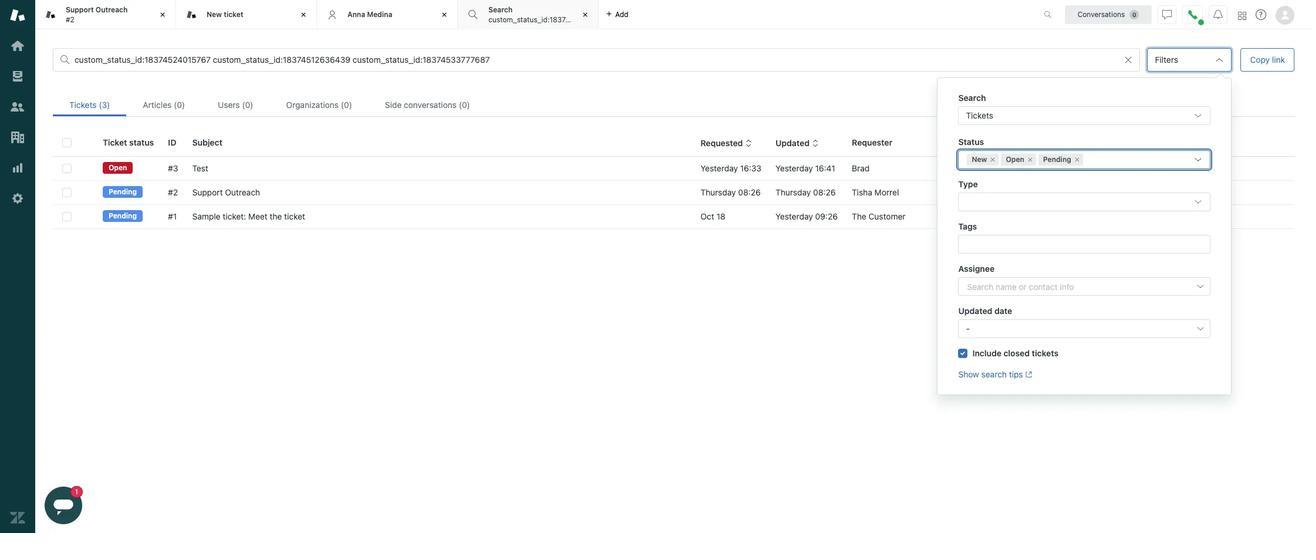 Task type: locate. For each thing, give the bounding box(es) containing it.
search up status
[[958, 93, 986, 103]]

brad
[[852, 163, 870, 173]]

button displays agent's chat status as invisible. image
[[1163, 10, 1172, 19]]

0 horizontal spatial updated
[[776, 138, 810, 148]]

1 (0) from the left
[[174, 100, 185, 110]]

requester
[[852, 137, 893, 147]]

status
[[958, 137, 984, 147]]

1 vertical spatial new
[[972, 155, 987, 164]]

custom_status_id:18374524015767
[[488, 15, 608, 24]]

ticket inside row
[[284, 211, 305, 221]]

1 remove image from the left
[[990, 156, 997, 163]]

(0)
[[174, 100, 185, 110], [242, 100, 253, 110], [341, 100, 352, 110], [459, 100, 470, 110]]

open down 'ticket'
[[109, 163, 127, 172]]

0 horizontal spatial tab
[[35, 0, 176, 29]]

medina
[[367, 10, 392, 19]]

close image inside new ticket tab
[[298, 9, 309, 21]]

2 tab from the left
[[458, 0, 852, 29]]

side conversations (0)
[[385, 100, 470, 110]]

1 08:26 from the left
[[738, 187, 761, 197]]

thursday
[[701, 187, 736, 197], [776, 187, 811, 197]]

yesterday 16:41
[[776, 163, 835, 173]]

0 vertical spatial ticket
[[224, 10, 243, 19]]

(0) for organizations (0)
[[341, 100, 352, 110]]

articles (0) tab
[[126, 93, 201, 116]]

0 horizontal spatial ticket
[[224, 10, 243, 19]]

#3
[[168, 163, 178, 173]]

1 vertical spatial updated
[[958, 306, 993, 316]]

(0) right conversations
[[459, 100, 470, 110]]

close image for new ticket
[[298, 9, 309, 21]]

open
[[1006, 155, 1024, 164], [109, 163, 127, 172]]

articles (0)
[[143, 100, 185, 110]]

yesterday
[[701, 163, 738, 173], [776, 163, 813, 173], [776, 211, 813, 221]]

subject
[[192, 137, 222, 147]]

outreach inside the support outreach link
[[225, 187, 260, 197]]

2 row from the top
[[53, 181, 1295, 205]]

yesterday down 'requested'
[[701, 163, 738, 173]]

filters button
[[1148, 48, 1232, 72]]

(0) right articles
[[174, 100, 185, 110]]

ticket status
[[103, 137, 154, 147]]

1 horizontal spatial new
[[972, 155, 987, 164]]

test
[[192, 163, 208, 173]]

thursday down yesterday 16:41 on the top right of the page
[[776, 187, 811, 197]]

tickets left (3)
[[69, 100, 97, 110]]

0 horizontal spatial tickets
[[69, 100, 97, 110]]

2 (0) from the left
[[242, 100, 253, 110]]

close image
[[579, 9, 591, 21]]

clear search image
[[1124, 55, 1133, 65]]

0 vertical spatial updated
[[776, 138, 810, 148]]

new inside new option
[[972, 155, 987, 164]]

customer
[[869, 211, 906, 221]]

16:41
[[815, 163, 835, 173]]

pending down ticket status
[[109, 187, 137, 196]]

row
[[53, 157, 1295, 181], [53, 181, 1295, 205], [53, 205, 1295, 229]]

1 horizontal spatial open
[[1006, 155, 1024, 164]]

tags
[[958, 221, 977, 231]]

yesterday 09:26
[[776, 211, 838, 221]]

updated up -
[[958, 306, 993, 316]]

assignee
[[958, 264, 995, 274]]

0 horizontal spatial thursday
[[701, 187, 736, 197]]

thursday 08:26 down yesterday 16:41 on the top right of the page
[[776, 187, 836, 197]]

0 horizontal spatial close image
[[157, 9, 169, 21]]

side conversations (0) tab
[[369, 93, 487, 116]]

support
[[66, 5, 94, 14], [1123, 163, 1154, 173], [192, 187, 223, 197], [1123, 187, 1154, 197]]

close image inside anna medina tab
[[439, 9, 450, 21]]

1 tab from the left
[[35, 0, 176, 29]]

tickets
[[69, 100, 97, 110], [966, 110, 993, 120]]

08:26 down 16:33
[[738, 187, 761, 197]]

pending left #1
[[109, 212, 137, 220]]

(0) right organizations
[[341, 100, 352, 110]]

articles
[[143, 100, 172, 110]]

updated inside updated button
[[776, 138, 810, 148]]

1 horizontal spatial close image
[[298, 9, 309, 21]]

0 horizontal spatial thursday 08:26
[[701, 187, 761, 197]]

1 vertical spatial pending
[[109, 187, 137, 196]]

copy link
[[1250, 55, 1285, 65]]

1 vertical spatial search
[[958, 93, 986, 103]]

1 row from the top
[[53, 157, 1295, 181]]

tab list containing tickets (3)
[[53, 93, 1295, 117]]

2 close image from the left
[[298, 9, 309, 21]]

0 horizontal spatial new
[[207, 10, 222, 19]]

zendesk products image
[[1238, 11, 1246, 20]]

updated date
[[958, 306, 1012, 316]]

include closed tickets
[[973, 348, 1059, 358]]

1 vertical spatial tickets
[[966, 110, 993, 120]]

show search tips link
[[958, 369, 1032, 379]]

0 vertical spatial #2
[[66, 15, 74, 24]]

1 close image from the left
[[157, 9, 169, 21]]

1 thursday 08:26 from the left
[[701, 187, 761, 197]]

#2 inside support outreach #2
[[66, 15, 74, 24]]

new inside new ticket tab
[[207, 10, 222, 19]]

3 (0) from the left
[[341, 100, 352, 110]]

updated up yesterday 16:41 on the top right of the page
[[776, 138, 810, 148]]

tickets up status
[[966, 110, 993, 120]]

thursday 08:26 down "yesterday 16:33"
[[701, 187, 761, 197]]

2 remove image from the left
[[1027, 156, 1034, 163]]

3 row from the top
[[53, 205, 1295, 229]]

0 vertical spatial tickets
[[69, 100, 97, 110]]

2 thursday 08:26 from the left
[[776, 187, 836, 197]]

new option
[[967, 154, 999, 166]]

open right new option
[[1006, 155, 1024, 164]]

1 horizontal spatial thursday
[[776, 187, 811, 197]]

0 vertical spatial outreach
[[96, 5, 128, 14]]

0 horizontal spatial search
[[488, 5, 513, 14]]

1 horizontal spatial updated
[[958, 306, 993, 316]]

0 vertical spatial pending
[[1043, 155, 1071, 164]]

outreach for support outreach
[[225, 187, 260, 197]]

tickets for tickets (3)
[[69, 100, 97, 110]]

0 vertical spatial search
[[488, 5, 513, 14]]

remove image inside new option
[[990, 156, 997, 163]]

link
[[1272, 55, 1285, 65]]

updated
[[776, 138, 810, 148], [958, 306, 993, 316]]

main element
[[0, 0, 35, 533]]

remove image
[[1074, 156, 1081, 163]]

close image
[[157, 9, 169, 21], [298, 9, 309, 21], [439, 9, 450, 21]]

3 close image from the left
[[439, 9, 450, 21]]

tickets inside popup button
[[966, 110, 993, 120]]

(0) right users
[[242, 100, 253, 110]]

remove image
[[990, 156, 997, 163], [1027, 156, 1034, 163]]

close image inside tab
[[157, 9, 169, 21]]

admin image
[[10, 191, 25, 206]]

#2 right zendesk support image
[[66, 15, 74, 24]]

1 horizontal spatial search
[[958, 93, 986, 103]]

1 horizontal spatial tickets
[[966, 110, 993, 120]]

assignee element
[[958, 277, 1211, 296]]

outreach for support outreach #2
[[96, 5, 128, 14]]

1 vertical spatial ticket
[[284, 211, 305, 221]]

(0) inside "tab"
[[341, 100, 352, 110]]

the
[[852, 211, 866, 221]]

pending for thursday 08:26
[[109, 187, 137, 196]]

2 vertical spatial pending
[[109, 212, 137, 220]]

search for search
[[958, 93, 986, 103]]

0 horizontal spatial 08:26
[[738, 187, 761, 197]]

(0) for articles (0)
[[174, 100, 185, 110]]

remove image inside open option
[[1027, 156, 1034, 163]]

yesterday down updated button
[[776, 163, 813, 173]]

0 horizontal spatial #2
[[66, 15, 74, 24]]

zendesk support image
[[10, 8, 25, 23]]

0 horizontal spatial outreach
[[96, 5, 128, 14]]

new
[[207, 10, 222, 19], [972, 155, 987, 164]]

yesterday left 09:26
[[776, 211, 813, 221]]

remove image left pending option
[[1027, 156, 1034, 163]]

pending for oct 18
[[109, 212, 137, 220]]

ticket
[[224, 10, 243, 19], [284, 211, 305, 221]]

16:33
[[740, 163, 762, 173]]

ticket inside tab
[[224, 10, 243, 19]]

1 horizontal spatial remove image
[[1027, 156, 1034, 163]]

outreach
[[96, 5, 128, 14], [225, 187, 260, 197]]

thursday 08:26
[[701, 187, 761, 197], [776, 187, 836, 197]]

updated for updated button
[[776, 138, 810, 148]]

row containing #1
[[53, 205, 1295, 229]]

remove image for new
[[990, 156, 997, 163]]

#2
[[66, 15, 74, 24], [168, 187, 178, 197]]

side
[[385, 100, 402, 110]]

date
[[995, 306, 1012, 316]]

status
[[129, 137, 154, 147]]

Assignee field
[[967, 281, 1188, 292]]

-
[[966, 324, 970, 333]]

(3)
[[99, 100, 110, 110]]

08:26
[[738, 187, 761, 197], [813, 187, 836, 197]]

1 horizontal spatial thursday 08:26
[[776, 187, 836, 197]]

#2 down #3
[[168, 187, 178, 197]]

pending option
[[1039, 154, 1083, 166]]

yesterday for yesterday 16:33
[[701, 163, 738, 173]]

1 vertical spatial outreach
[[225, 187, 260, 197]]

pending left remove image
[[1043, 155, 1071, 164]]

anna
[[348, 10, 365, 19]]

(opens in a new tab) image
[[1023, 371, 1032, 378]]

search
[[488, 5, 513, 14], [958, 93, 986, 103]]

thursday up '18'
[[701, 187, 736, 197]]

tickets inside 'tab'
[[69, 100, 97, 110]]

oct 18
[[701, 211, 725, 221]]

notifications image
[[1214, 10, 1223, 19]]

tab
[[35, 0, 176, 29], [458, 0, 852, 29]]

row containing #2
[[53, 181, 1295, 205]]

1 horizontal spatial outreach
[[225, 187, 260, 197]]

1 horizontal spatial ticket
[[284, 211, 305, 221]]

support outreach #2
[[66, 5, 128, 24]]

organizations (0) tab
[[270, 93, 369, 116]]

0 horizontal spatial remove image
[[990, 156, 997, 163]]

1 horizontal spatial tab
[[458, 0, 852, 29]]

include
[[973, 348, 1002, 358]]

Search: text field
[[75, 55, 1133, 65]]

outreach inside support outreach #2
[[96, 5, 128, 14]]

yesterday for yesterday 16:41
[[776, 163, 813, 173]]

requested
[[701, 138, 743, 148]]

the customer
[[852, 211, 906, 221]]

08:26 down 16:41
[[813, 187, 836, 197]]

sample ticket: meet the ticket link
[[192, 211, 305, 223]]

search up custom_status_id:18374524015767
[[488, 5, 513, 14]]

1 horizontal spatial 08:26
[[813, 187, 836, 197]]

1 horizontal spatial #2
[[168, 187, 178, 197]]

1 vertical spatial #2
[[168, 187, 178, 197]]

remove image for open
[[1027, 156, 1034, 163]]

tab list
[[53, 93, 1295, 117]]

remove image left open option
[[990, 156, 997, 163]]

morrel
[[875, 187, 899, 197]]

updated for updated date
[[958, 306, 993, 316]]

0 vertical spatial new
[[207, 10, 222, 19]]

pending
[[1043, 155, 1071, 164], [109, 187, 137, 196], [109, 212, 137, 220]]

type
[[958, 179, 978, 189]]

open option
[[1001, 154, 1036, 166]]

search inside the search custom_status_id:18374524015767 custom_status_id:18374512636439 custom_status_id:18374533777687
[[488, 5, 513, 14]]

get started image
[[10, 38, 25, 53]]

type element
[[958, 193, 1211, 211]]

0 horizontal spatial open
[[109, 163, 127, 172]]

2 horizontal spatial close image
[[439, 9, 450, 21]]

support outreach link
[[192, 187, 260, 198]]



Task type: vqa. For each thing, say whether or not it's contained in the screenshot.
Users (0)
yes



Task type: describe. For each thing, give the bounding box(es) containing it.
add button
[[599, 0, 636, 29]]

tab containing search
[[458, 0, 852, 29]]

ticket:
[[223, 211, 246, 221]]

users
[[218, 100, 240, 110]]

show
[[958, 369, 979, 379]]

anna medina tab
[[317, 0, 458, 29]]

4 (0) from the left
[[459, 100, 470, 110]]

tabs tab list
[[35, 0, 1032, 29]]

reporting image
[[10, 160, 25, 176]]

conversations button
[[1065, 5, 1152, 24]]

tickets for tickets
[[966, 110, 993, 120]]

search for search custom_status_id:18374524015767 custom_status_id:18374512636439 custom_status_id:18374533777687
[[488, 5, 513, 14]]

row containing #3
[[53, 157, 1295, 181]]

users (0)
[[218, 100, 253, 110]]

zendesk image
[[10, 510, 25, 525]]

new ticket tab
[[176, 0, 317, 29]]

closed
[[1004, 348, 1030, 358]]

custom_status_id:18374512636439
[[610, 15, 730, 24]]

tisha
[[852, 187, 872, 197]]

open inside option
[[1006, 155, 1024, 164]]

conversations
[[404, 100, 457, 110]]

2 08:26 from the left
[[813, 187, 836, 197]]

requested button
[[701, 138, 752, 149]]

add
[[615, 10, 629, 18]]

updated button
[[776, 138, 819, 149]]

anna medina
[[348, 10, 392, 19]]

tickets button
[[958, 106, 1211, 125]]

organizations (0)
[[286, 100, 352, 110]]

Status field
[[1085, 154, 1186, 166]]

2 thursday from the left
[[776, 187, 811, 197]]

show search tips
[[958, 369, 1023, 379]]

18
[[717, 211, 725, 221]]

oct
[[701, 211, 714, 221]]

filters
[[1155, 55, 1178, 65]]

- button
[[958, 319, 1211, 338]]

organizations
[[286, 100, 339, 110]]

search custom_status_id:18374524015767 custom_status_id:18374512636439 custom_status_id:18374533777687
[[488, 5, 852, 24]]

customers image
[[10, 99, 25, 114]]

group
[[1123, 137, 1148, 147]]

sample
[[192, 211, 220, 221]]

custom_status_id:18374533777687
[[732, 15, 852, 24]]

test link
[[192, 163, 208, 174]]

support outreach
[[192, 187, 260, 197]]

id
[[168, 137, 176, 147]]

tisha morrel
[[852, 187, 899, 197]]

new for new ticket
[[207, 10, 222, 19]]

tickets (3) tab
[[53, 93, 126, 116]]

new ticket
[[207, 10, 243, 19]]

pending inside option
[[1043, 155, 1071, 164]]

users (0) tab
[[201, 93, 270, 116]]

copy link button
[[1241, 48, 1295, 72]]

close image for anna medina
[[439, 9, 450, 21]]

tickets (3)
[[69, 100, 110, 110]]

yesterday for yesterday 09:26
[[776, 211, 813, 221]]

new for new
[[972, 155, 987, 164]]

09:26
[[815, 211, 838, 221]]

sample ticket: meet the ticket
[[192, 211, 305, 221]]

status element
[[958, 150, 1211, 169]]

tips
[[1009, 369, 1023, 379]]

meet
[[248, 211, 268, 221]]

tickets
[[1032, 348, 1059, 358]]

copy
[[1250, 55, 1270, 65]]

1 thursday from the left
[[701, 187, 736, 197]]

(0) for users (0)
[[242, 100, 253, 110]]

conversations
[[1078, 10, 1125, 18]]

search
[[981, 369, 1007, 379]]

#2 inside row
[[168, 187, 178, 197]]

get help image
[[1256, 9, 1266, 20]]

ticket
[[103, 137, 127, 147]]

views image
[[10, 69, 25, 84]]

support inside support outreach #2
[[66, 5, 94, 14]]

the
[[270, 211, 282, 221]]

organizations image
[[10, 130, 25, 145]]

yesterday 16:33
[[701, 163, 762, 173]]

tab containing support outreach
[[35, 0, 176, 29]]

#1
[[168, 211, 177, 221]]



